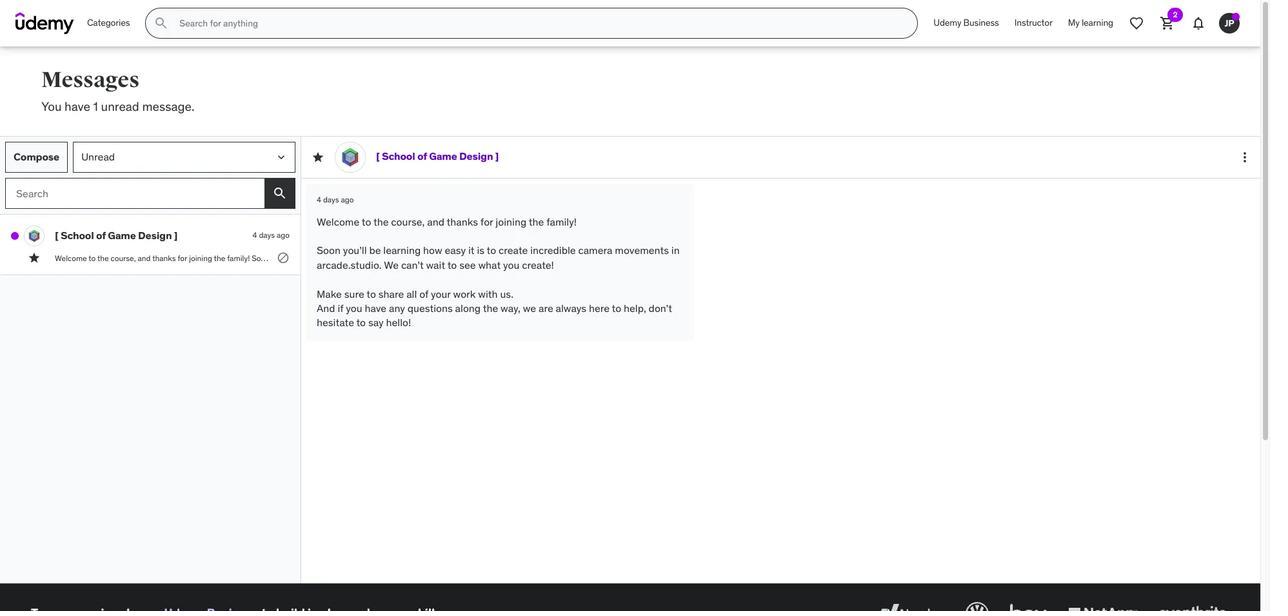 Task type: describe. For each thing, give the bounding box(es) containing it.
1 vertical spatial ago
[[277, 230, 290, 240]]

0 horizontal spatial create
[[388, 253, 410, 263]]

1 horizontal spatial your
[[791, 253, 806, 263]]

udemy business link
[[926, 8, 1007, 39]]

2 horizontal spatial learning
[[1082, 17, 1113, 29]]

1 horizontal spatial unmark as important image
[[312, 151, 324, 164]]

[ for [ school of game design ] button
[[55, 229, 58, 242]]

us. inside make sure to share all of your work with us. and if you have any questions along the way, we are always here to help, don't hesitate to say hello!
[[500, 287, 513, 300]]

0 vertical spatial work
[[808, 253, 825, 263]]

2 link
[[1152, 8, 1183, 39]]

and for welcome to the course, and thanks for joining the family! soon you'll be learning how easy it is to create incredible camera movements in arcade.studio. we can't wait to see what you create! make sure to share all of your work with us. and if you have any questions along the way, we are always here to help, don't hesitate to say hello!
[[138, 253, 151, 263]]

submit search image
[[154, 15, 169, 31]]

family! for welcome to the course, and thanks for joining the family! soon you'll be learning how easy it is to create incredible camera movements in arcade.studio. we can't wait to see what you create! make sure to share all of your work with us. and if you have any questions along the way, we are always here to help, don't hesitate to say hello!
[[227, 253, 250, 263]]

create! inside soon you'll be learning how easy it is to create incredible camera movements in arcade.studio. we can't wait to see what you create!
[[522, 259, 554, 271]]

you'll inside soon you'll be learning how easy it is to create incredible camera movements in arcade.studio. we can't wait to see what you create!
[[343, 244, 367, 257]]

is inside soon you'll be learning how easy it is to create incredible camera movements in arcade.studio. we can't wait to see what you create!
[[477, 244, 485, 257]]

my
[[1068, 17, 1080, 29]]

wait inside soon you'll be learning how easy it is to create incredible camera movements in arcade.studio. we can't wait to see what you create!
[[426, 259, 445, 271]]

design for [ school of game design ] link
[[459, 150, 493, 163]]

school for [ school of game design ] link
[[382, 150, 415, 163]]

0 vertical spatial we
[[1010, 253, 1019, 263]]

0 horizontal spatial 4 days ago
[[253, 230, 290, 240]]

you inside soon you'll be learning how easy it is to create incredible camera movements in arcade.studio. we can't wait to see what you create!
[[503, 259, 520, 271]]

Search text field
[[5, 178, 264, 209]]

0 vertical spatial all
[[773, 253, 781, 263]]

0 vertical spatial 4
[[317, 195, 321, 205]]

compose button
[[5, 142, 68, 173]]

design for [ school of game design ] button
[[138, 229, 172, 242]]

0 vertical spatial always
[[1034, 253, 1057, 263]]

0 vertical spatial make
[[706, 253, 724, 263]]

sure inside make sure to share all of your work with us. and if you have any questions along the way, we are always here to help, don't hesitate to say hello!
[[344, 287, 364, 300]]

incredible inside soon you'll be learning how easy it is to create incredible camera movements in arcade.studio. we can't wait to see what you create!
[[530, 244, 576, 257]]

0 vertical spatial sure
[[726, 253, 741, 263]]

have inside messages you have 1 unread message.
[[65, 99, 90, 114]]

hello! inside make sure to share all of your work with us. and if you have any questions along the way, we are always here to help, don't hesitate to say hello!
[[386, 316, 411, 329]]

volkswagen image
[[963, 600, 992, 612]]

1 horizontal spatial along
[[959, 253, 978, 263]]

see inside soon you'll be learning how easy it is to create incredible camera movements in arcade.studio. we can't wait to see what you create!
[[459, 259, 476, 271]]

along inside make sure to share all of your work with us. and if you have any questions along the way, we are always here to help, don't hesitate to say hello!
[[455, 302, 481, 315]]

of inside make sure to share all of your work with us. and if you have any questions along the way, we are always here to help, don't hesitate to say hello!
[[419, 287, 428, 300]]

1 horizontal spatial arcade.studio.
[[526, 253, 575, 263]]

work inside make sure to share all of your work with us. and if you have any questions along the way, we are always here to help, don't hesitate to say hello!
[[453, 287, 476, 300]]

0 vertical spatial share
[[752, 253, 771, 263]]

0 horizontal spatial it
[[365, 253, 370, 263]]

1
[[93, 99, 98, 114]]

instructor link
[[1007, 8, 1060, 39]]

messages
[[41, 66, 139, 94]]

1 horizontal spatial any
[[909, 253, 921, 263]]

0 horizontal spatial you'll
[[272, 253, 289, 263]]

1 horizontal spatial us.
[[843, 253, 853, 263]]

with inside make sure to share all of your work with us. and if you have any questions along the way, we are always here to help, don't hesitate to say hello!
[[478, 287, 498, 300]]

[ school of game design ] link
[[376, 150, 499, 163]]

1 horizontal spatial say
[[1162, 253, 1173, 263]]

0 vertical spatial if
[[871, 253, 875, 263]]

1 horizontal spatial see
[[633, 253, 645, 263]]

1 horizontal spatial 4 days ago
[[317, 195, 354, 205]]

1 horizontal spatial create!
[[680, 253, 704, 263]]

0 horizontal spatial be
[[291, 253, 300, 263]]

1 horizontal spatial wait
[[608, 253, 622, 263]]

learning inside soon you'll be learning how easy it is to create incredible camera movements in arcade.studio. we can't wait to see what you create!
[[383, 244, 421, 257]]

1 horizontal spatial hello!
[[1175, 253, 1194, 263]]

0 vertical spatial questions
[[923, 253, 957, 263]]

game for [ school of game design ] link
[[429, 150, 457, 163]]

unread
[[101, 99, 139, 114]]

[ school of game design ] for [ school of game design ] button
[[55, 229, 178, 242]]

1 horizontal spatial way,
[[993, 253, 1008, 263]]

0 horizontal spatial incredible
[[412, 253, 446, 263]]

any inside make sure to share all of your work with us. and if you have any questions along the way, we are always here to help, don't hesitate to say hello!
[[389, 302, 405, 315]]

1 horizontal spatial days
[[323, 195, 339, 205]]

welcome for welcome to the course, and thanks for joining the family! soon you'll be learning how easy it is to create incredible camera movements in arcade.studio. we can't wait to see what you create! make sure to share all of your work with us. and if you have any questions along the way, we are always here to help, don't hesitate to say hello!
[[55, 253, 87, 263]]

and inside make sure to share all of your work with us. and if you have any questions along the way, we are always here to help, don't hesitate to say hello!
[[317, 302, 335, 315]]

of inside button
[[96, 229, 106, 242]]

0 horizontal spatial in
[[518, 253, 524, 263]]

0 vertical spatial with
[[827, 253, 841, 263]]

your inside make sure to share all of your work with us. and if you have any questions along the way, we are always here to help, don't hesitate to say hello!
[[431, 287, 451, 300]]

notifications image
[[1191, 15, 1206, 31]]

0 horizontal spatial learning
[[302, 253, 330, 263]]

0 horizontal spatial how
[[332, 253, 346, 263]]

1 horizontal spatial we
[[576, 253, 587, 263]]

0 horizontal spatial days
[[259, 230, 275, 240]]

always inside make sure to share all of your work with us. and if you have any questions along the way, we are always here to help, don't hesitate to say hello!
[[556, 302, 586, 315]]

the inside make sure to share all of your work with us. and if you have any questions along the way, we are always here to help, don't hesitate to say hello!
[[483, 302, 498, 315]]

joining for welcome to the course, and thanks for joining the family!
[[496, 215, 527, 228]]

0 vertical spatial don't
[[1104, 253, 1121, 263]]

all inside make sure to share all of your work with us. and if you have any questions along the way, we are always here to help, don't hesitate to say hello!
[[407, 287, 417, 300]]

how inside soon you'll be learning how easy it is to create incredible camera movements in arcade.studio. we can't wait to see what you create!
[[423, 244, 442, 257]]

0 horizontal spatial movements
[[475, 253, 516, 263]]

here inside make sure to share all of your work with us. and if you have any questions along the way, we are always here to help, don't hesitate to say hello!
[[589, 302, 610, 315]]

for for welcome to the course, and thanks for joining the family!
[[481, 215, 493, 228]]

1 vertical spatial have
[[891, 253, 907, 263]]

thanks for welcome to the course, and thanks for joining the family! soon you'll be learning how easy it is to create incredible camera movements in arcade.studio. we can't wait to see what you create! make sure to share all of your work with us. and if you have any questions along the way, we are always here to help, don't hesitate to say hello!
[[152, 253, 176, 263]]

1 horizontal spatial are
[[1021, 253, 1032, 263]]

0 horizontal spatial camera
[[448, 253, 474, 263]]

0 vertical spatial help,
[[1085, 253, 1102, 263]]

0 horizontal spatial soon
[[252, 253, 270, 263]]

way, inside make sure to share all of your work with us. and if you have any questions along the way, we are always here to help, don't hesitate to say hello!
[[501, 302, 520, 315]]

nasdaq image
[[873, 600, 948, 612]]

[ school of game design ] button
[[55, 229, 247, 242]]

1 horizontal spatial here
[[1059, 253, 1075, 263]]

compose
[[14, 150, 59, 163]]

box image
[[1007, 600, 1050, 612]]

[ school of game design ] for [ school of game design ] link
[[376, 150, 499, 163]]

1 vertical spatial unmark as important image
[[28, 251, 41, 264]]

categories button
[[79, 8, 138, 39]]



Task type: locate. For each thing, give the bounding box(es) containing it.
easy inside soon you'll be learning how easy it is to create incredible camera movements in arcade.studio. we can't wait to see what you create!
[[445, 244, 466, 257]]

0 horizontal spatial way,
[[501, 302, 520, 315]]

0 vertical spatial and
[[855, 253, 869, 263]]

joining down [ school of game design ] button
[[189, 253, 212, 263]]

udemy
[[934, 17, 961, 29]]

1 horizontal spatial create
[[499, 244, 528, 257]]

days right search icon
[[323, 195, 339, 205]]

game
[[429, 150, 457, 163], [108, 229, 136, 242]]

Search for anything text field
[[177, 12, 902, 34]]

0 horizontal spatial are
[[539, 302, 553, 315]]

[ school of game design ]
[[376, 150, 499, 163], [55, 229, 178, 242]]

welcome to the course, and thanks for joining the family!
[[317, 215, 579, 228]]

camera inside soon you'll be learning how easy it is to create incredible camera movements in arcade.studio. we can't wait to see what you create!
[[578, 244, 613, 257]]

make sure to share all of your work with us. and if you have any questions along the way, we are always here to help, don't hesitate to say hello!
[[317, 287, 675, 329]]

along
[[959, 253, 978, 263], [455, 302, 481, 315]]

here
[[1059, 253, 1075, 263], [589, 302, 610, 315]]

1 vertical spatial any
[[389, 302, 405, 315]]

hesitate
[[1123, 253, 1151, 263], [317, 316, 354, 329]]

instructor
[[1015, 17, 1053, 29]]

hesitate inside make sure to share all of your work with us. and if you have any questions along the way, we are always here to help, don't hesitate to say hello!
[[317, 316, 354, 329]]

0 horizontal spatial have
[[65, 99, 90, 114]]

0 horizontal spatial and
[[317, 302, 335, 315]]

joining for welcome to the course, and thanks for joining the family! soon you'll be learning how easy it is to create incredible camera movements in arcade.studio. we can't wait to see what you create! make sure to share all of your work with us. and if you have any questions along the way, we are always here to help, don't hesitate to say hello!
[[189, 253, 212, 263]]

we
[[576, 253, 587, 263], [384, 259, 399, 271]]

and
[[855, 253, 869, 263], [317, 302, 335, 315]]

1 vertical spatial questions
[[408, 302, 453, 315]]

0 vertical spatial hesitate
[[1123, 253, 1151, 263]]

1 horizontal spatial ago
[[341, 195, 354, 205]]

we
[[1010, 253, 1019, 263], [523, 302, 536, 315]]

[
[[376, 150, 380, 163], [55, 229, 58, 242]]

0 vertical spatial unmark as important image
[[312, 151, 324, 164]]

0 horizontal spatial sure
[[344, 287, 364, 300]]

create!
[[680, 253, 704, 263], [522, 259, 554, 271]]

us.
[[843, 253, 853, 263], [500, 287, 513, 300]]

1 horizontal spatial have
[[365, 302, 386, 315]]

1 horizontal spatial what
[[647, 253, 664, 263]]

2
[[1173, 10, 1178, 19]]

can't inside soon you'll be learning how easy it is to create incredible camera movements in arcade.studio. we can't wait to see what you create!
[[401, 259, 424, 271]]

you
[[666, 253, 678, 263], [877, 253, 889, 263], [503, 259, 520, 271], [346, 302, 362, 315]]

0 horizontal spatial game
[[108, 229, 136, 242]]

block image
[[277, 251, 290, 264]]

course, for welcome to the course, and thanks for joining the family!
[[391, 215, 425, 228]]

for
[[481, 215, 493, 228], [178, 253, 187, 263]]

unmark as important image
[[312, 151, 324, 164], [28, 251, 41, 264]]

1 vertical spatial [
[[55, 229, 58, 242]]

0 horizontal spatial family!
[[227, 253, 250, 263]]

0 vertical spatial say
[[1162, 253, 1173, 263]]

1 horizontal spatial can't
[[589, 253, 606, 263]]

joining up soon you'll be learning how easy it is to create incredible camera movements in arcade.studio. we can't wait to see what you create!
[[496, 215, 527, 228]]

]
[[495, 150, 499, 163], [174, 229, 178, 242]]

my learning
[[1068, 17, 1113, 29]]

netapp image
[[1066, 600, 1140, 612]]

0 horizontal spatial [
[[55, 229, 58, 242]]

1 horizontal spatial soon
[[317, 244, 341, 257]]

be inside soon you'll be learning how easy it is to create incredible camera movements in arcade.studio. we can't wait to see what you create!
[[369, 244, 381, 257]]

0 vertical spatial along
[[959, 253, 978, 263]]

jp link
[[1214, 8, 1245, 39]]

1 horizontal spatial easy
[[445, 244, 466, 257]]

of
[[417, 150, 427, 163], [96, 229, 106, 242], [783, 253, 789, 263], [419, 287, 428, 300]]

1 horizontal spatial for
[[481, 215, 493, 228]]

how down welcome to the course, and thanks for joining the family!
[[423, 244, 442, 257]]

2 vertical spatial have
[[365, 302, 386, 315]]

create
[[499, 244, 528, 257], [388, 253, 410, 263]]

hello!
[[1175, 253, 1194, 263], [386, 316, 411, 329]]

1 horizontal spatial 4
[[317, 195, 321, 205]]

create inside soon you'll be learning how easy it is to create incredible camera movements in arcade.studio. we can't wait to see what you create!
[[499, 244, 528, 257]]

1 vertical spatial 4 days ago
[[253, 230, 290, 240]]

soon inside soon you'll be learning how easy it is to create incredible camera movements in arcade.studio. we can't wait to see what you create!
[[317, 244, 341, 257]]

help,
[[1085, 253, 1102, 263], [624, 302, 646, 315]]

1 vertical spatial way,
[[501, 302, 520, 315]]

any
[[909, 253, 921, 263], [389, 302, 405, 315]]

0 horizontal spatial we
[[384, 259, 399, 271]]

welcome
[[317, 215, 359, 228], [55, 253, 87, 263]]

family!
[[547, 215, 577, 228], [227, 253, 250, 263]]

easy
[[445, 244, 466, 257], [348, 253, 364, 263]]

0 vertical spatial [
[[376, 150, 380, 163]]

and for welcome to the course, and thanks for joining the family!
[[427, 215, 444, 228]]

learning right block image
[[302, 253, 330, 263]]

days
[[323, 195, 339, 205], [259, 230, 275, 240]]

what
[[647, 253, 664, 263], [478, 259, 501, 271]]

say
[[1162, 253, 1173, 263], [368, 316, 384, 329]]

1 vertical spatial school
[[61, 229, 94, 242]]

you'll
[[343, 244, 367, 257], [272, 253, 289, 263]]

course, for welcome to the course, and thanks for joining the family! soon you'll be learning how easy it is to create incredible camera movements in arcade.studio. we can't wait to see what you create! make sure to share all of your work with us. and if you have any questions along the way, we are always here to help, don't hesitate to say hello!
[[111, 253, 136, 263]]

wait
[[608, 253, 622, 263], [426, 259, 445, 271]]

share inside make sure to share all of your work with us. and if you have any questions along the way, we are always here to help, don't hesitate to say hello!
[[379, 287, 404, 300]]

conversation actions image
[[1237, 149, 1253, 165]]

0 horizontal spatial hesitate
[[317, 316, 354, 329]]

1 vertical spatial [ school of game design ]
[[55, 229, 178, 242]]

1 horizontal spatial make
[[706, 253, 724, 263]]

with
[[827, 253, 841, 263], [478, 287, 498, 300]]

0 horizontal spatial all
[[407, 287, 417, 300]]

for down [ school of game design ] button
[[178, 253, 187, 263]]

1 horizontal spatial don't
[[1104, 253, 1121, 263]]

1 horizontal spatial and
[[855, 253, 869, 263]]

sure
[[726, 253, 741, 263], [344, 287, 364, 300]]

1 horizontal spatial [ school of game design ]
[[376, 150, 499, 163]]

school
[[382, 150, 415, 163], [61, 229, 94, 242]]

learning down welcome to the course, and thanks for joining the family!
[[383, 244, 421, 257]]

course,
[[391, 215, 425, 228], [111, 253, 136, 263]]

it inside soon you'll be learning how easy it is to create incredible camera movements in arcade.studio. we can't wait to see what you create!
[[468, 244, 474, 257]]

is
[[477, 244, 485, 257], [372, 253, 378, 263]]

thanks
[[447, 215, 478, 228], [152, 253, 176, 263]]

learning right my
[[1082, 17, 1113, 29]]

soon you'll be learning how easy it is to create incredible camera movements in arcade.studio. we can't wait to see what you create!
[[317, 244, 682, 271]]

game inside button
[[108, 229, 136, 242]]

how right block image
[[332, 253, 346, 263]]

1 horizontal spatial you'll
[[343, 244, 367, 257]]

1 vertical spatial say
[[368, 316, 384, 329]]

4 days ago up block image
[[253, 230, 290, 240]]

design inside button
[[138, 229, 172, 242]]

0 vertical spatial have
[[65, 99, 90, 114]]

1 horizontal spatial welcome
[[317, 215, 359, 228]]

0 vertical spatial here
[[1059, 253, 1075, 263]]

1 horizontal spatial game
[[429, 150, 457, 163]]

soon left block image
[[252, 253, 270, 263]]

your
[[791, 253, 806, 263], [431, 287, 451, 300]]

[ inside button
[[55, 229, 58, 242]]

don't
[[1104, 253, 1121, 263], [649, 302, 672, 315]]

0 horizontal spatial questions
[[408, 302, 453, 315]]

shopping cart with 2 items image
[[1160, 15, 1175, 31]]

0 horizontal spatial always
[[556, 302, 586, 315]]

1 horizontal spatial course,
[[391, 215, 425, 228]]

thanks up soon you'll be learning how easy it is to create incredible camera movements in arcade.studio. we can't wait to see what you create!
[[447, 215, 478, 228]]

1 horizontal spatial ]
[[495, 150, 499, 163]]

movements inside soon you'll be learning how easy it is to create incredible camera movements in arcade.studio. we can't wait to see what you create!
[[615, 244, 669, 257]]

questions inside make sure to share all of your work with us. and if you have any questions along the way, we are always here to help, don't hesitate to say hello!
[[408, 302, 453, 315]]

1 vertical spatial your
[[431, 287, 451, 300]]

0 horizontal spatial is
[[372, 253, 378, 263]]

0 horizontal spatial help,
[[624, 302, 646, 315]]

thanks for welcome to the course, and thanks for joining the family!
[[447, 215, 478, 228]]

0 horizontal spatial ago
[[277, 230, 290, 240]]

eventbrite image
[[1155, 600, 1230, 612]]

you
[[41, 99, 62, 114]]

soon right block image
[[317, 244, 341, 257]]

0 vertical spatial your
[[791, 253, 806, 263]]

1 vertical spatial and
[[138, 253, 151, 263]]

0 horizontal spatial hello!
[[386, 316, 411, 329]]

have inside make sure to share all of your work with us. and if you have any questions along the way, we are always here to help, don't hesitate to say hello!
[[365, 302, 386, 315]]

game for [ school of game design ] button
[[108, 229, 136, 242]]

ago
[[341, 195, 354, 205], [277, 230, 290, 240]]

thanks down [ school of game design ] button
[[152, 253, 176, 263]]

1 vertical spatial joining
[[189, 253, 212, 263]]

make inside make sure to share all of your work with us. and if you have any questions along the way, we are always here to help, don't hesitate to say hello!
[[317, 287, 342, 300]]

0 horizontal spatial 4
[[253, 230, 257, 240]]

1 horizontal spatial incredible
[[530, 244, 576, 257]]

and
[[427, 215, 444, 228], [138, 253, 151, 263]]

you have alerts image
[[1232, 13, 1240, 21]]

make
[[706, 253, 724, 263], [317, 287, 342, 300]]

search image
[[272, 186, 288, 201]]

create down welcome to the course, and thanks for joining the family!
[[388, 253, 410, 263]]

movements
[[615, 244, 669, 257], [475, 253, 516, 263]]

0 horizontal spatial see
[[459, 259, 476, 271]]

1 vertical spatial for
[[178, 253, 187, 263]]

1 horizontal spatial school
[[382, 150, 415, 163]]

be
[[369, 244, 381, 257], [291, 253, 300, 263]]

1 vertical spatial don't
[[649, 302, 672, 315]]

camera
[[578, 244, 613, 257], [448, 253, 474, 263]]

0 horizontal spatial any
[[389, 302, 405, 315]]

welcome for welcome to the course, and thanks for joining the family!
[[317, 215, 359, 228]]

] for [ school of game design ] button
[[174, 229, 178, 242]]

for for welcome to the course, and thanks for joining the family! soon you'll be learning how easy it is to create incredible camera movements in arcade.studio. we can't wait to see what you create! make sure to share all of your work with us. and if you have any questions along the way, we are always here to help, don't hesitate to say hello!
[[178, 253, 187, 263]]

are
[[1021, 253, 1032, 263], [539, 302, 553, 315]]

arcade.studio. inside soon you'll be learning how easy it is to create incredible camera movements in arcade.studio. we can't wait to see what you create!
[[317, 259, 382, 271]]

1 vertical spatial work
[[453, 287, 476, 300]]

we inside soon you'll be learning how easy it is to create incredible camera movements in arcade.studio. we can't wait to see what you create!
[[384, 259, 399, 271]]

categories
[[87, 17, 130, 29]]

0 horizontal spatial make
[[317, 287, 342, 300]]

always
[[1034, 253, 1057, 263], [556, 302, 586, 315]]

0 vertical spatial 4 days ago
[[317, 195, 354, 205]]

1 vertical spatial welcome
[[55, 253, 87, 263]]

learning
[[1082, 17, 1113, 29], [383, 244, 421, 257], [302, 253, 330, 263]]

can't
[[589, 253, 606, 263], [401, 259, 424, 271]]

0 horizontal spatial easy
[[348, 253, 364, 263]]

for up soon you'll be learning how easy it is to create incredible camera movements in arcade.studio. we can't wait to see what you create!
[[481, 215, 493, 228]]

welcome to the course, and thanks for joining the family! soon you'll be learning how easy it is to create incredible camera movements in arcade.studio. we can't wait to see what you create! make sure to share all of your work with us. and if you have any questions along the way, we are always here to help, don't hesitate to say hello!
[[55, 253, 1194, 263]]

1 horizontal spatial all
[[773, 253, 781, 263]]

udemy business
[[934, 17, 999, 29]]

1 horizontal spatial sure
[[726, 253, 741, 263]]

have
[[65, 99, 90, 114], [891, 253, 907, 263], [365, 302, 386, 315]]

to
[[362, 215, 371, 228], [487, 244, 496, 257], [89, 253, 96, 263], [379, 253, 386, 263], [624, 253, 631, 263], [743, 253, 750, 263], [1076, 253, 1083, 263], [1153, 253, 1160, 263], [448, 259, 457, 271], [367, 287, 376, 300], [612, 302, 621, 315], [356, 316, 366, 329]]

all
[[773, 253, 781, 263], [407, 287, 417, 300]]

] for [ school of game design ] link
[[495, 150, 499, 163]]

are inside make sure to share all of your work with us. and if you have any questions along the way, we are always here to help, don't hesitate to say hello!
[[539, 302, 553, 315]]

0 horizontal spatial for
[[178, 253, 187, 263]]

incredible
[[530, 244, 576, 257], [412, 253, 446, 263]]

1 horizontal spatial be
[[369, 244, 381, 257]]

business
[[963, 17, 999, 29]]

school inside button
[[61, 229, 94, 242]]

family! for welcome to the course, and thanks for joining the family!
[[547, 215, 577, 228]]

in inside soon you'll be learning how easy it is to create incredible camera movements in arcade.studio. we can't wait to see what you create!
[[671, 244, 680, 257]]

4 days ago right search icon
[[317, 195, 354, 205]]

don't inside make sure to share all of your work with us. and if you have any questions along the way, we are always here to help, don't hesitate to say hello!
[[649, 302, 672, 315]]

if
[[871, 253, 875, 263], [338, 302, 343, 315]]

messages you have 1 unread message.
[[41, 66, 195, 114]]

[ for [ school of game design ] link
[[376, 150, 380, 163]]

1 horizontal spatial in
[[671, 244, 680, 257]]

questions
[[923, 253, 957, 263], [408, 302, 453, 315]]

create up make sure to share all of your work with us. and if you have any questions along the way, we are always here to help, don't hesitate to say hello!
[[499, 244, 528, 257]]

[ school of game design ] inside [ school of game design ] button
[[55, 229, 178, 242]]

if inside make sure to share all of your work with us. and if you have any questions along the way, we are always here to help, don't hesitate to say hello!
[[338, 302, 343, 315]]

joining
[[496, 215, 527, 228], [189, 253, 212, 263]]

mark as read image
[[11, 232, 19, 240]]

0 horizontal spatial your
[[431, 287, 451, 300]]

0 vertical spatial [ school of game design ]
[[376, 150, 499, 163]]

the
[[373, 215, 389, 228], [529, 215, 544, 228], [97, 253, 109, 263], [214, 253, 225, 263], [980, 253, 991, 263], [483, 302, 498, 315]]

help, inside make sure to share all of your work with us. and if you have any questions along the way, we are always here to help, don't hesitate to say hello!
[[624, 302, 646, 315]]

days down search icon
[[259, 230, 275, 240]]

it
[[468, 244, 474, 257], [365, 253, 370, 263]]

say inside make sure to share all of your work with us. and if you have any questions along the way, we are always here to help, don't hesitate to say hello!
[[368, 316, 384, 329]]

0 vertical spatial any
[[909, 253, 921, 263]]

1 vertical spatial thanks
[[152, 253, 176, 263]]

my learning link
[[1060, 8, 1121, 39]]

jp
[[1225, 17, 1234, 29]]

arcade.studio.
[[526, 253, 575, 263], [317, 259, 382, 271]]

see
[[633, 253, 645, 263], [459, 259, 476, 271]]

school for [ school of game design ] button
[[61, 229, 94, 242]]

way,
[[993, 253, 1008, 263], [501, 302, 520, 315]]

4 days ago
[[317, 195, 354, 205], [253, 230, 290, 240]]

1 vertical spatial days
[[259, 230, 275, 240]]

wishlist image
[[1129, 15, 1144, 31]]

share
[[752, 253, 771, 263], [379, 287, 404, 300]]

] inside button
[[174, 229, 178, 242]]

1 horizontal spatial design
[[459, 150, 493, 163]]

message.
[[142, 99, 195, 114]]

what inside soon you'll be learning how easy it is to create incredible camera movements in arcade.studio. we can't wait to see what you create!
[[478, 259, 501, 271]]

we inside make sure to share all of your work with us. and if you have any questions along the way, we are always here to help, don't hesitate to say hello!
[[523, 302, 536, 315]]

soon
[[317, 244, 341, 257], [252, 253, 270, 263]]

1 horizontal spatial if
[[871, 253, 875, 263]]

you inside make sure to share all of your work with us. and if you have any questions along the way, we are always here to help, don't hesitate to say hello!
[[346, 302, 362, 315]]

1 vertical spatial 4
[[253, 230, 257, 240]]

how
[[423, 244, 442, 257], [332, 253, 346, 263]]

in
[[671, 244, 680, 257], [518, 253, 524, 263]]

0 horizontal spatial can't
[[401, 259, 424, 271]]

1 horizontal spatial family!
[[547, 215, 577, 228]]

udemy image
[[15, 12, 74, 34]]

0 horizontal spatial work
[[453, 287, 476, 300]]

design
[[459, 150, 493, 163], [138, 229, 172, 242]]

work
[[808, 253, 825, 263], [453, 287, 476, 300]]

4
[[317, 195, 321, 205], [253, 230, 257, 240]]



Task type: vqa. For each thing, say whether or not it's contained in the screenshot.
Keyboard to the bottom
no



